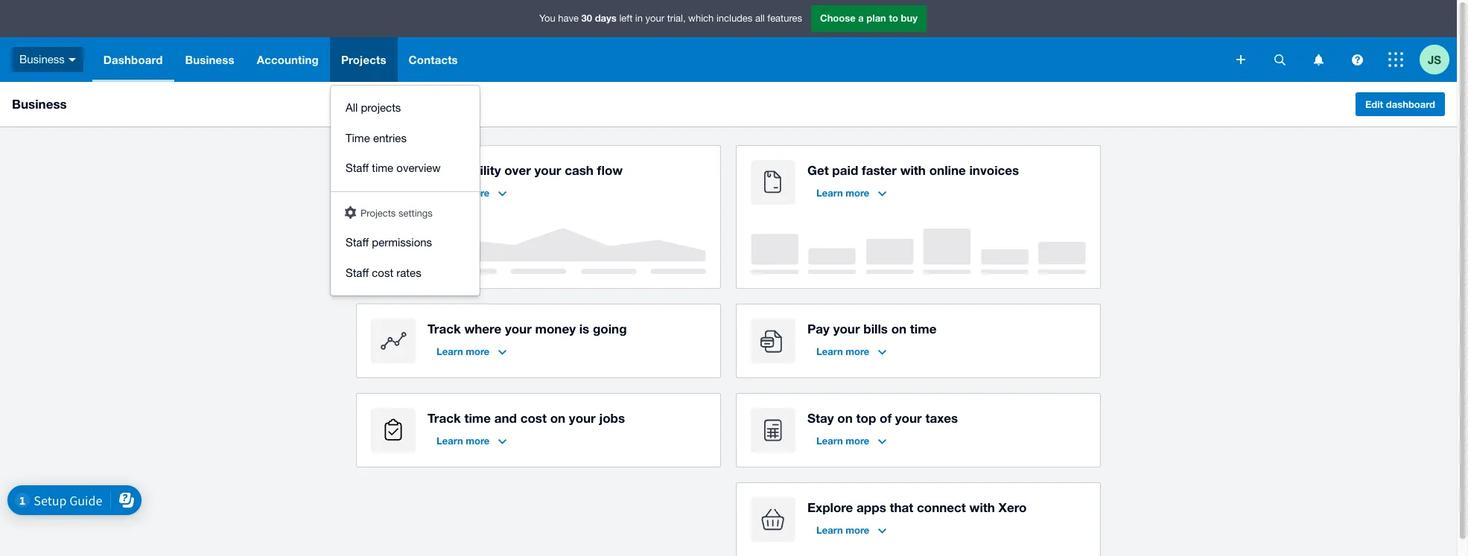 Task type: vqa. For each thing, say whether or not it's contained in the screenshot.
more corresponding to paid
yes



Task type: describe. For each thing, give the bounding box(es) containing it.
1 business button from the left
[[0, 37, 92, 82]]

learn more for where
[[437, 346, 490, 358]]

add-ons icon image
[[751, 498, 796, 542]]

banner containing js
[[0, 0, 1457, 296]]

0 horizontal spatial with
[[900, 162, 926, 178]]

is
[[579, 321, 589, 337]]

cash
[[565, 162, 594, 178]]

get visibility over your cash flow
[[428, 162, 623, 178]]

js
[[1428, 53, 1442, 66]]

connect
[[917, 500, 966, 516]]

bills
[[864, 321, 888, 337]]

learn for where
[[437, 346, 463, 358]]

get for get paid faster with online invoices
[[808, 162, 829, 178]]

contacts
[[409, 53, 458, 66]]

your right over
[[535, 162, 561, 178]]

stay on top of your taxes
[[808, 410, 958, 426]]

learn more for apps
[[817, 524, 870, 536]]

permissions
[[372, 236, 432, 249]]

learn more button for visibility
[[428, 181, 516, 205]]

edit dashboard
[[1365, 98, 1436, 110]]

projects for projects
[[341, 53, 386, 66]]

get for get visibility over your cash flow
[[428, 162, 449, 178]]

faster
[[862, 162, 897, 178]]

staff for staff permissions
[[346, 236, 369, 249]]

apps
[[857, 500, 886, 516]]

time entries link
[[331, 123, 480, 153]]

dashboard link
[[92, 37, 174, 82]]

choose a plan to buy
[[820, 12, 918, 24]]

learn for on
[[817, 435, 843, 447]]

learn more for on
[[817, 435, 870, 447]]

you have 30 days left in your trial, which includes all features
[[539, 12, 802, 24]]

invoices icon image
[[751, 160, 796, 205]]

list box containing all projects
[[331, 86, 480, 296]]

projects button
[[330, 37, 398, 82]]

track money icon image
[[371, 319, 416, 364]]

explore
[[808, 500, 853, 516]]

visibility
[[452, 162, 501, 178]]

learn more button for on
[[808, 429, 896, 453]]

more for apps
[[846, 524, 870, 536]]

edit dashboard button
[[1356, 92, 1445, 116]]

top
[[856, 410, 876, 426]]

time for staff time overview
[[372, 162, 393, 174]]

track where your money is going
[[428, 321, 627, 337]]

features
[[768, 13, 802, 24]]

2 horizontal spatial time
[[910, 321, 937, 337]]

all projects
[[346, 101, 401, 114]]

staff cost rates
[[346, 266, 421, 279]]

paid
[[832, 162, 858, 178]]

business button inside navigation
[[174, 37, 246, 82]]

learn more for paid
[[817, 187, 870, 199]]

online
[[929, 162, 966, 178]]

all
[[346, 101, 358, 114]]

learn for visibility
[[437, 187, 463, 199]]

settings
[[399, 207, 433, 219]]

your left jobs at left
[[569, 410, 596, 426]]

a
[[858, 12, 864, 24]]

buy
[[901, 12, 918, 24]]

learn more for your
[[817, 346, 870, 358]]

staff time overview
[[346, 162, 441, 174]]

js button
[[1420, 37, 1457, 82]]

choose
[[820, 12, 856, 24]]

group containing all projects
[[331, 86, 480, 296]]

learn more for visibility
[[437, 187, 490, 199]]

svg image
[[1314, 54, 1323, 65]]

30
[[582, 12, 592, 24]]

time for track time and cost on your jobs
[[464, 410, 491, 426]]

1 vertical spatial cost
[[520, 410, 547, 426]]

projects settings
[[361, 207, 433, 219]]

plan
[[867, 12, 886, 24]]

dashboard
[[103, 53, 163, 66]]

trial,
[[667, 13, 686, 24]]

learn more button for where
[[428, 340, 516, 364]]

more for where
[[466, 346, 490, 358]]

1 vertical spatial with
[[970, 500, 995, 516]]

to
[[889, 12, 898, 24]]



Task type: locate. For each thing, give the bounding box(es) containing it.
all
[[755, 13, 765, 24]]

banking preview line graph image
[[371, 229, 706, 274]]

2 business button from the left
[[174, 37, 246, 82]]

more down visibility
[[466, 187, 490, 199]]

projects for projects settings
[[361, 207, 396, 219]]

on right bills
[[891, 321, 907, 337]]

days
[[595, 12, 617, 24]]

1 horizontal spatial with
[[970, 500, 995, 516]]

projects
[[361, 101, 401, 114]]

left
[[619, 13, 633, 24]]

learn more down where
[[437, 346, 490, 358]]

2 track from the top
[[428, 410, 461, 426]]

projects
[[341, 53, 386, 66], [361, 207, 396, 219]]

your right in at the left of the page
[[646, 13, 665, 24]]

staff for staff time overview
[[346, 162, 369, 174]]

time
[[346, 131, 370, 144]]

cost right and
[[520, 410, 547, 426]]

time right bills
[[910, 321, 937, 337]]

header image
[[345, 206, 356, 219]]

learn more button down apps
[[808, 519, 896, 542]]

navigation
[[92, 37, 1226, 296]]

going
[[593, 321, 627, 337]]

more for time
[[466, 435, 490, 447]]

track for track where your money is going
[[428, 321, 461, 337]]

flow
[[597, 162, 623, 178]]

learn more button down and
[[428, 429, 516, 453]]

1 horizontal spatial get
[[808, 162, 829, 178]]

0 horizontal spatial get
[[428, 162, 449, 178]]

more for visibility
[[466, 187, 490, 199]]

1 vertical spatial track
[[428, 410, 461, 426]]

learn more button down paid at top
[[808, 181, 896, 205]]

more down top
[[846, 435, 870, 447]]

track right "projects icon"
[[428, 410, 461, 426]]

0 horizontal spatial cost
[[372, 266, 393, 279]]

track
[[428, 321, 461, 337], [428, 410, 461, 426]]

learn more button down pay your bills on time
[[808, 340, 896, 364]]

0 vertical spatial projects
[[341, 53, 386, 66]]

projects up all projects
[[341, 53, 386, 66]]

pay your bills on time
[[808, 321, 937, 337]]

2 vertical spatial time
[[464, 410, 491, 426]]

accounting button
[[246, 37, 330, 82]]

learn more
[[437, 187, 490, 199], [817, 187, 870, 199], [437, 346, 490, 358], [817, 346, 870, 358], [437, 435, 490, 447], [817, 435, 870, 447], [817, 524, 870, 536]]

on
[[891, 321, 907, 337], [550, 410, 566, 426], [838, 410, 853, 426]]

money
[[535, 321, 576, 337]]

more for your
[[846, 346, 870, 358]]

time left and
[[464, 410, 491, 426]]

2 horizontal spatial on
[[891, 321, 907, 337]]

banking icon image
[[371, 160, 416, 205]]

invoices preview bar graph image
[[751, 229, 1086, 274]]

0 horizontal spatial time
[[372, 162, 393, 174]]

learn more button for your
[[808, 340, 896, 364]]

learn for paid
[[817, 187, 843, 199]]

and
[[494, 410, 517, 426]]

learn more button for apps
[[808, 519, 896, 542]]

business button
[[0, 37, 92, 82], [174, 37, 246, 82]]

business
[[19, 53, 65, 65], [185, 53, 234, 66], [12, 96, 67, 112]]

svg image
[[1389, 52, 1404, 67], [1274, 54, 1285, 65], [1352, 54, 1363, 65], [1237, 55, 1246, 64], [68, 58, 76, 62]]

pay
[[808, 321, 830, 337]]

learn more down pay
[[817, 346, 870, 358]]

time entries
[[346, 131, 407, 144]]

projects icon image
[[371, 408, 416, 453]]

learn more down track time and cost on your jobs
[[437, 435, 490, 447]]

staff permissions link
[[331, 228, 480, 258]]

learn more button
[[428, 181, 516, 205], [808, 181, 896, 205], [428, 340, 516, 364], [808, 340, 896, 364], [428, 429, 516, 453], [808, 429, 896, 453], [808, 519, 896, 542]]

more for paid
[[846, 187, 870, 199]]

1 vertical spatial projects
[[361, 207, 396, 219]]

learn more button for time
[[428, 429, 516, 453]]

more down where
[[466, 346, 490, 358]]

get left visibility
[[428, 162, 449, 178]]

learn for time
[[437, 435, 463, 447]]

1 vertical spatial staff
[[346, 236, 369, 249]]

learn more button down top
[[808, 429, 896, 453]]

banner
[[0, 0, 1457, 296]]

dashboard
[[1386, 98, 1436, 110]]

edit
[[1365, 98, 1384, 110]]

navigation containing dashboard
[[92, 37, 1226, 296]]

learn for your
[[817, 346, 843, 358]]

learn more button down where
[[428, 340, 516, 364]]

have
[[558, 13, 579, 24]]

your right where
[[505, 321, 532, 337]]

learn more down paid at top
[[817, 187, 870, 199]]

bills icon image
[[751, 319, 796, 364]]

staff time overview link
[[331, 153, 480, 184]]

staff permissions
[[346, 236, 432, 249]]

more down apps
[[846, 524, 870, 536]]

more down paid at top
[[846, 187, 870, 199]]

track time and cost on your jobs
[[428, 410, 625, 426]]

1 get from the left
[[428, 162, 449, 178]]

staff down header icon
[[346, 236, 369, 249]]

your right of
[[895, 410, 922, 426]]

learn more for time
[[437, 435, 490, 447]]

learn
[[437, 187, 463, 199], [817, 187, 843, 199], [437, 346, 463, 358], [817, 346, 843, 358], [437, 435, 463, 447], [817, 435, 843, 447], [817, 524, 843, 536]]

learn more down visibility
[[437, 187, 490, 199]]

learn right track money icon
[[437, 346, 463, 358]]

projects right header icon
[[361, 207, 396, 219]]

more
[[466, 187, 490, 199], [846, 187, 870, 199], [466, 346, 490, 358], [846, 346, 870, 358], [466, 435, 490, 447], [846, 435, 870, 447], [846, 524, 870, 536]]

1 track from the top
[[428, 321, 461, 337]]

navigation inside banner
[[92, 37, 1226, 296]]

1 horizontal spatial time
[[464, 410, 491, 426]]

learn more button down visibility
[[428, 181, 516, 205]]

of
[[880, 410, 892, 426]]

xero
[[999, 500, 1027, 516]]

staff
[[346, 162, 369, 174], [346, 236, 369, 249], [346, 266, 369, 279]]

stay
[[808, 410, 834, 426]]

learn for apps
[[817, 524, 843, 536]]

staff cost rates link
[[331, 258, 480, 288]]

entries
[[373, 131, 407, 144]]

projects inside dropdown button
[[341, 53, 386, 66]]

1 horizontal spatial business button
[[174, 37, 246, 82]]

learn right "projects icon"
[[437, 435, 463, 447]]

with right faster
[[900, 162, 926, 178]]

1 horizontal spatial on
[[838, 410, 853, 426]]

that
[[890, 500, 914, 516]]

jobs
[[599, 410, 625, 426]]

0 horizontal spatial business button
[[0, 37, 92, 82]]

your right pay
[[833, 321, 860, 337]]

list box
[[331, 86, 480, 296]]

more down track time and cost on your jobs
[[466, 435, 490, 447]]

time down time entries
[[372, 162, 393, 174]]

learn more down the explore
[[817, 524, 870, 536]]

taxes
[[926, 410, 958, 426]]

get paid faster with online invoices
[[808, 162, 1019, 178]]

where
[[464, 321, 502, 337]]

in
[[635, 13, 643, 24]]

includes
[[717, 13, 753, 24]]

learn more down stay
[[817, 435, 870, 447]]

all projects link
[[331, 93, 480, 123]]

your
[[646, 13, 665, 24], [535, 162, 561, 178], [505, 321, 532, 337], [833, 321, 860, 337], [569, 410, 596, 426], [895, 410, 922, 426]]

2 staff from the top
[[346, 236, 369, 249]]

staff for staff cost rates
[[346, 266, 369, 279]]

on right and
[[550, 410, 566, 426]]

0 vertical spatial cost
[[372, 266, 393, 279]]

get left paid at top
[[808, 162, 829, 178]]

your inside you have 30 days left in your trial, which includes all features
[[646, 13, 665, 24]]

you
[[539, 13, 556, 24]]

taxes icon image
[[751, 408, 796, 453]]

track for track time and cost on your jobs
[[428, 410, 461, 426]]

explore apps that connect with xero
[[808, 500, 1027, 516]]

1 horizontal spatial cost
[[520, 410, 547, 426]]

0 vertical spatial track
[[428, 321, 461, 337]]

rates
[[397, 266, 421, 279]]

business inside navigation
[[185, 53, 234, 66]]

staff down time
[[346, 162, 369, 174]]

0 vertical spatial with
[[900, 162, 926, 178]]

learn down pay
[[817, 346, 843, 358]]

contacts button
[[398, 37, 469, 82]]

1 staff from the top
[[346, 162, 369, 174]]

3 staff from the top
[[346, 266, 369, 279]]

get
[[428, 162, 449, 178], [808, 162, 829, 178]]

2 get from the left
[[808, 162, 829, 178]]

with left xero
[[970, 500, 995, 516]]

staff down staff permissions
[[346, 266, 369, 279]]

accounting
[[257, 53, 319, 66]]

which
[[688, 13, 714, 24]]

more down pay your bills on time
[[846, 346, 870, 358]]

time
[[372, 162, 393, 174], [910, 321, 937, 337], [464, 410, 491, 426]]

learn down stay
[[817, 435, 843, 447]]

1 vertical spatial time
[[910, 321, 937, 337]]

0 vertical spatial time
[[372, 162, 393, 174]]

track left where
[[428, 321, 461, 337]]

0 vertical spatial staff
[[346, 162, 369, 174]]

more for on
[[846, 435, 870, 447]]

overview
[[397, 162, 441, 174]]

invoices
[[970, 162, 1019, 178]]

learn down paid at top
[[817, 187, 843, 199]]

learn more button for paid
[[808, 181, 896, 205]]

group
[[331, 86, 480, 296]]

with
[[900, 162, 926, 178], [970, 500, 995, 516]]

learn down visibility
[[437, 187, 463, 199]]

learn down the explore
[[817, 524, 843, 536]]

2 vertical spatial staff
[[346, 266, 369, 279]]

on left top
[[838, 410, 853, 426]]

cost left rates
[[372, 266, 393, 279]]

over
[[504, 162, 531, 178]]

0 horizontal spatial on
[[550, 410, 566, 426]]

cost
[[372, 266, 393, 279], [520, 410, 547, 426]]



